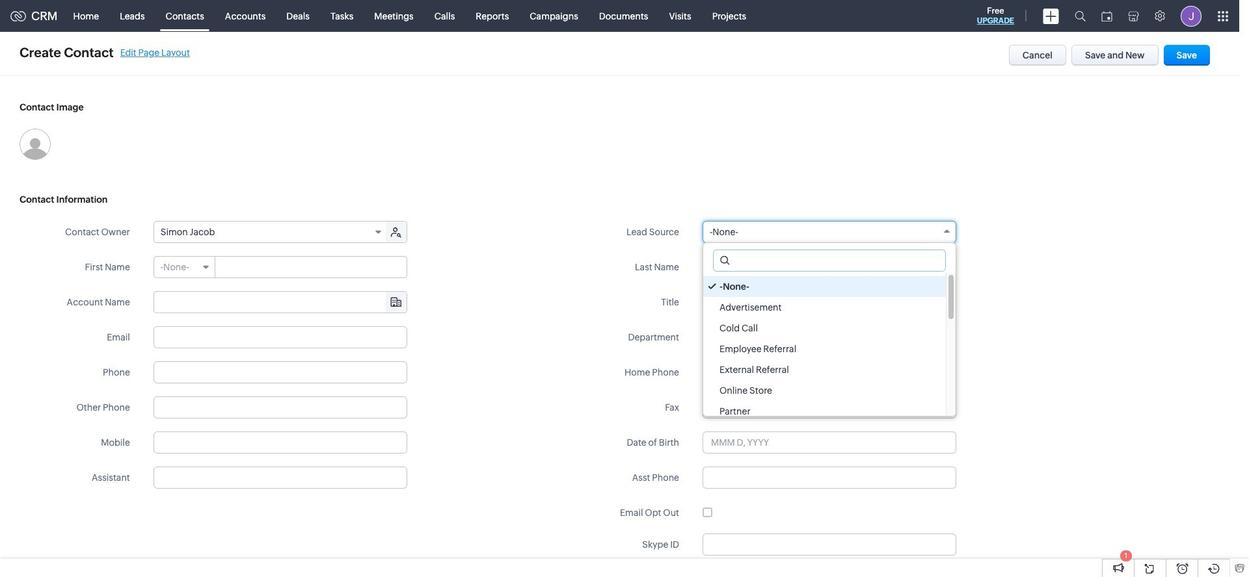 Task type: vqa. For each thing, say whether or not it's contained in the screenshot.
Move components around Click the button to move your components around and place it in the appropriate location within the template easily.
no



Task type: locate. For each thing, give the bounding box(es) containing it.
create menu element
[[1035, 0, 1067, 32]]

image image
[[20, 129, 51, 160]]

None field
[[703, 221, 956, 243], [154, 222, 387, 243], [154, 257, 215, 278], [154, 292, 406, 313], [703, 221, 956, 243], [154, 222, 387, 243], [154, 257, 215, 278], [154, 292, 406, 313]]

logo image
[[10, 11, 26, 21]]

7 option from the top
[[703, 401, 946, 422]]

list box
[[703, 273, 956, 422]]

None text field
[[714, 250, 945, 271], [703, 256, 956, 278], [703, 291, 956, 314], [154, 292, 406, 313], [703, 327, 956, 349], [153, 397, 407, 419], [703, 397, 956, 419], [153, 432, 407, 454], [153, 467, 407, 489], [703, 467, 956, 489], [703, 534, 956, 556], [714, 250, 945, 271], [703, 256, 956, 278], [703, 291, 956, 314], [154, 292, 406, 313], [703, 327, 956, 349], [153, 397, 407, 419], [703, 397, 956, 419], [153, 432, 407, 454], [153, 467, 407, 489], [703, 467, 956, 489], [703, 534, 956, 556]]

profile image
[[1181, 6, 1202, 26]]

option
[[703, 276, 946, 297], [703, 297, 946, 318], [703, 318, 946, 339], [703, 339, 946, 360], [703, 360, 946, 381], [703, 381, 946, 401], [703, 401, 946, 422]]

5 option from the top
[[703, 360, 946, 381]]

None text field
[[216, 257, 406, 278], [153, 327, 407, 349], [153, 362, 407, 384], [703, 362, 956, 384], [216, 257, 406, 278], [153, 327, 407, 349], [153, 362, 407, 384], [703, 362, 956, 384]]

MMM D, YYYY text field
[[703, 432, 956, 454]]

search element
[[1067, 0, 1094, 32]]

profile element
[[1173, 0, 1209, 32]]

3 option from the top
[[703, 318, 946, 339]]

search image
[[1075, 10, 1086, 21]]



Task type: describe. For each thing, give the bounding box(es) containing it.
2 option from the top
[[703, 297, 946, 318]]

calendar image
[[1101, 11, 1112, 21]]

6 option from the top
[[703, 381, 946, 401]]

1 option from the top
[[703, 276, 946, 297]]

4 option from the top
[[703, 339, 946, 360]]

create menu image
[[1043, 8, 1059, 24]]



